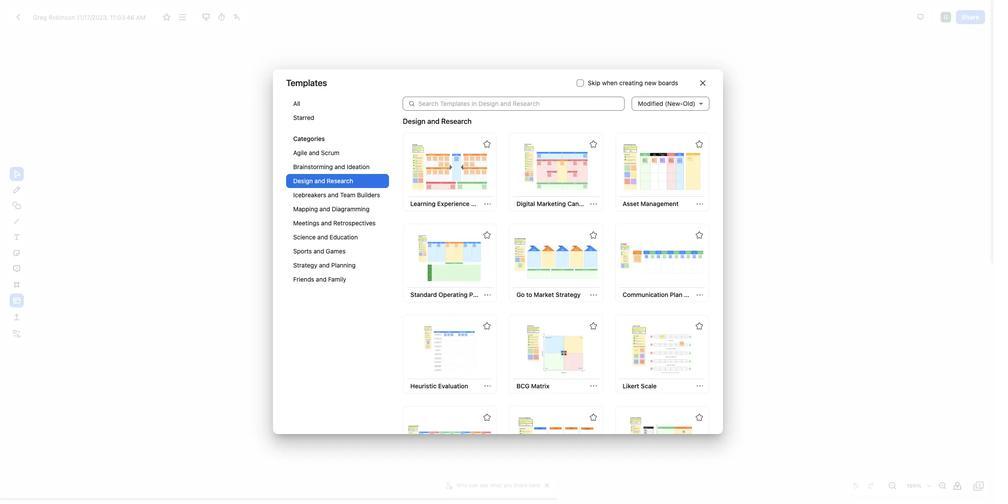 Task type: describe. For each thing, give the bounding box(es) containing it.
card for template problem statement map element
[[403, 406, 497, 485]]

likert scale button
[[619, 380, 661, 394]]

canvas for digital marketing canvas
[[568, 200, 589, 208]]

standard operating procedure
[[411, 291, 500, 299]]

star this whiteboard image for standard operating procedure
[[484, 232, 491, 239]]

matrix
[[531, 383, 550, 390]]

design inside the categories element
[[293, 177, 313, 185]]

modified (new-old) button
[[632, 89, 710, 118]]

design and research element
[[402, 132, 711, 504]]

zoom in image
[[938, 481, 948, 492]]

education
[[330, 233, 358, 241]]

you
[[504, 482, 513, 489]]

thumbnail for standard operating procedure image
[[408, 234, 492, 283]]

management
[[641, 200, 679, 208]]

scrum
[[321, 149, 340, 156]]

comment panel image
[[916, 12, 926, 22]]

procedure
[[469, 291, 500, 299]]

Search Templates in Design and Research text field
[[418, 97, 625, 111]]

thumbnail for asset management image
[[621, 142, 704, 192]]

more options for heuristic evaluation image
[[484, 383, 491, 390]]

digital marketing canvas
[[517, 200, 589, 208]]

template
[[684, 291, 711, 299]]

thumbnail for heuristic evaluation image
[[408, 325, 492, 374]]

present image
[[201, 12, 211, 22]]

family
[[328, 276, 346, 283]]

thumbnail for learning experience canvas image
[[408, 142, 492, 192]]

creating
[[620, 79, 643, 86]]

categories element
[[286, 97, 389, 295]]

thumbnail for problem statement map image
[[408, 416, 492, 465]]

skip
[[588, 79, 601, 86]]

scale
[[641, 383, 657, 390]]

plan
[[670, 291, 683, 299]]

card for template bcg matrix element
[[509, 315, 603, 394]]

star this whiteboard image inside card for template stakeholder mapping element
[[696, 414, 703, 421]]

more options for digital marketing canvas image
[[591, 201, 597, 207]]

agile and scrum
[[293, 149, 340, 156]]

icebreakers
[[293, 191, 326, 199]]

thumbnail for outcome mapping image
[[514, 416, 598, 465]]

more options for asset management image
[[697, 201, 703, 207]]

templates image
[[11, 295, 22, 306]]

likert scale
[[623, 383, 657, 390]]

0 vertical spatial design and research
[[403, 117, 472, 125]]

thumbnail for communication plan template image
[[621, 234, 704, 283]]

design inside design and research status
[[403, 117, 426, 125]]

mapping and diagramming
[[293, 205, 370, 213]]

templates
[[286, 78, 327, 88]]

more options image
[[177, 12, 188, 22]]

design and research inside the categories element
[[293, 177, 353, 185]]

card for template standard operating procedure element
[[403, 224, 500, 303]]

star this whiteboard image for communication plan template
[[696, 232, 703, 239]]

strategy inside button
[[556, 291, 581, 299]]

market
[[534, 291, 554, 299]]

skip when creating new boards
[[588, 79, 679, 86]]

card for template communication plan template element
[[616, 224, 711, 303]]

share button
[[956, 10, 986, 24]]

zoom out image
[[888, 481, 898, 492]]

100
[[908, 483, 917, 489]]

here
[[529, 482, 540, 489]]

meetings
[[293, 219, 320, 227]]

science and education
[[293, 233, 358, 241]]

more options for standard operating procedure image
[[484, 292, 491, 299]]

research inside the categories element
[[327, 177, 353, 185]]

card for template learning experience canvas element
[[403, 133, 497, 212]]

card for template digital marketing canvas element
[[509, 133, 603, 212]]

pages image
[[974, 481, 985, 492]]

star this whiteboard image for go to market strategy
[[590, 232, 597, 239]]

bcg matrix button
[[513, 380, 553, 394]]

mapping
[[293, 205, 318, 213]]

star this whiteboard image for heuristic evaluation
[[484, 323, 491, 330]]

heuristic evaluation
[[411, 383, 468, 390]]

diagramming
[[332, 205, 370, 213]]

who
[[457, 482, 468, 489]]

timer image
[[216, 12, 227, 22]]

sports
[[293, 247, 312, 255]]

more options for learning experience canvas image
[[484, 201, 491, 207]]

star this whiteboard image for likert scale
[[696, 323, 703, 330]]

boards
[[659, 79, 679, 86]]

thumbnail for stakeholder mapping image
[[621, 416, 704, 465]]

marketing
[[537, 200, 566, 208]]

and inside status
[[428, 117, 440, 125]]

brainstorming
[[293, 163, 333, 170]]

operating
[[439, 291, 468, 299]]

friends and family
[[293, 276, 346, 283]]

Document name text field
[[26, 10, 158, 24]]

upload pdfs and images image
[[11, 312, 22, 323]]

learning experience canvas
[[411, 200, 493, 208]]

laser image
[[232, 12, 242, 22]]

standard
[[411, 291, 437, 299]]

likert
[[623, 383, 640, 390]]



Task type: vqa. For each thing, say whether or not it's contained in the screenshot.
Old)
yes



Task type: locate. For each thing, give the bounding box(es) containing it.
more options for go to market strategy image
[[591, 292, 597, 299]]

canvas right the experience
[[471, 200, 493, 208]]

share
[[962, 13, 980, 21]]

star this whiteboard image inside card for template digital marketing canvas "element"
[[590, 141, 597, 148]]

canvas left more options for digital marketing canvas icon
[[568, 200, 589, 208]]

heuristic
[[411, 383, 437, 390]]

research
[[442, 117, 472, 125], [327, 177, 353, 185]]

builders
[[357, 191, 380, 199]]

more options for bcg matrix image
[[591, 383, 597, 390]]

star this whiteboard image for digital marketing canvas
[[590, 141, 597, 148]]

games
[[326, 247, 346, 255]]

digital
[[517, 200, 535, 208]]

star this whiteboard image inside card for template heuristic evaluation element
[[484, 323, 491, 330]]

thumbnail for go to market strategy image
[[514, 234, 598, 283]]

0 vertical spatial strategy
[[293, 261, 318, 269]]

new
[[645, 79, 657, 86]]

thumbnail for digital marketing canvas image
[[514, 142, 598, 192]]

research inside status
[[442, 117, 472, 125]]

star this whiteboard image
[[162, 12, 172, 22], [484, 141, 491, 148], [696, 141, 703, 148], [696, 232, 703, 239], [590, 323, 597, 330], [484, 414, 491, 421]]

standard operating procedure button
[[407, 288, 500, 302]]

more options for communication plan template image
[[697, 292, 703, 299]]

see
[[480, 482, 489, 489]]

what
[[490, 482, 502, 489]]

bcg matrix
[[517, 383, 550, 390]]

star this whiteboard image inside "card for template go to market strategy" element
[[590, 232, 597, 239]]

design
[[403, 117, 426, 125], [293, 177, 313, 185]]

card for template go to market strategy element
[[509, 224, 603, 303]]

communication plan template button
[[619, 288, 711, 302]]

star this whiteboard image inside the card for template problem statement map element
[[484, 414, 491, 421]]

brainstorming and ideation
[[293, 163, 370, 170]]

1 vertical spatial strategy
[[556, 291, 581, 299]]

meetings and retrospectives
[[293, 219, 376, 227]]

1 vertical spatial design and research
[[293, 177, 353, 185]]

%
[[917, 483, 922, 489]]

icebreakers and team builders
[[293, 191, 380, 199]]

star this whiteboard image for learning experience canvas
[[484, 141, 491, 148]]

1 vertical spatial research
[[327, 177, 353, 185]]

go
[[517, 291, 525, 299]]

0 horizontal spatial research
[[327, 177, 353, 185]]

0 horizontal spatial canvas
[[471, 200, 493, 208]]

1 vertical spatial design
[[293, 177, 313, 185]]

strategy inside the categories element
[[293, 261, 318, 269]]

star this whiteboard image inside 'card for template outcome mapping' element
[[590, 414, 597, 421]]

learning
[[411, 200, 436, 208]]

strategy up friends
[[293, 261, 318, 269]]

share
[[514, 482, 528, 489]]

asset management
[[623, 200, 679, 208]]

2 canvas from the left
[[568, 200, 589, 208]]

planning
[[331, 261, 356, 269]]

canvas for learning experience canvas
[[471, 200, 493, 208]]

1 horizontal spatial strategy
[[556, 291, 581, 299]]

agile
[[293, 149, 307, 156]]

learning experience canvas button
[[407, 197, 493, 211]]

(new-
[[665, 100, 683, 107]]

science
[[293, 233, 316, 241]]

design and research status
[[403, 116, 472, 126]]

who can see what you share here button
[[444, 479, 543, 493]]

canvas
[[471, 200, 493, 208], [568, 200, 589, 208]]

100 %
[[908, 483, 922, 489]]

experience
[[437, 200, 470, 208]]

asset
[[623, 200, 639, 208]]

canvas inside button
[[568, 200, 589, 208]]

1 horizontal spatial design
[[403, 117, 426, 125]]

heuristic evaluation button
[[407, 380, 472, 394]]

more tools image
[[11, 329, 22, 339]]

go to market strategy
[[517, 291, 581, 299]]

thumbnail for bcg matrix image
[[514, 325, 598, 374]]

star this whiteboard image
[[590, 141, 597, 148], [484, 232, 491, 239], [590, 232, 597, 239], [484, 323, 491, 330], [696, 323, 703, 330], [590, 414, 597, 421], [696, 414, 703, 421]]

0 horizontal spatial design and research
[[293, 177, 353, 185]]

team
[[340, 191, 356, 199]]

and
[[428, 117, 440, 125], [309, 149, 320, 156], [335, 163, 345, 170], [315, 177, 325, 185], [328, 191, 339, 199], [320, 205, 330, 213], [321, 219, 332, 227], [318, 233, 328, 241], [314, 247, 324, 255], [319, 261, 330, 269], [316, 276, 327, 283]]

canvas inside button
[[471, 200, 493, 208]]

go to market strategy button
[[513, 288, 584, 302]]

design and research
[[403, 117, 472, 125], [293, 177, 353, 185]]

more options for likert scale image
[[697, 383, 703, 390]]

0 horizontal spatial strategy
[[293, 261, 318, 269]]

evaluation
[[438, 383, 468, 390]]

communication plan template
[[623, 291, 711, 299]]

categories
[[293, 135, 325, 142]]

thumbnail for likert scale image
[[621, 325, 704, 374]]

retrospectives
[[333, 219, 376, 227]]

modified (new-old)
[[638, 100, 696, 107]]

starred
[[293, 114, 314, 121]]

0 vertical spatial research
[[442, 117, 472, 125]]

star this whiteboard image for bcg matrix
[[590, 323, 597, 330]]

0 horizontal spatial design
[[293, 177, 313, 185]]

bcg
[[517, 383, 530, 390]]

card for template outcome mapping element
[[509, 406, 603, 485]]

star this whiteboard image inside the card for template standard operating procedure element
[[484, 232, 491, 239]]

card for template heuristic evaluation element
[[403, 315, 497, 394]]

old)
[[683, 100, 696, 107]]

0 vertical spatial design
[[403, 117, 426, 125]]

card for template asset management element
[[616, 133, 709, 212]]

1 horizontal spatial design and research
[[403, 117, 472, 125]]

can
[[469, 482, 478, 489]]

to
[[527, 291, 532, 299]]

all
[[293, 100, 300, 107]]

asset management button
[[619, 197, 683, 211]]

friends
[[293, 276, 314, 283]]

modified
[[638, 100, 664, 107]]

star this whiteboard image for asset management
[[696, 141, 703, 148]]

digital marketing canvas button
[[513, 197, 589, 211]]

who can see what you share here
[[457, 482, 540, 489]]

ideation
[[347, 163, 370, 170]]

1 horizontal spatial canvas
[[568, 200, 589, 208]]

1 horizontal spatial research
[[442, 117, 472, 125]]

dashboard image
[[13, 12, 23, 22]]

strategy and planning
[[293, 261, 356, 269]]

sports and games
[[293, 247, 346, 255]]

card for template likert scale element
[[616, 315, 709, 394]]

when
[[602, 79, 618, 86]]

strategy
[[293, 261, 318, 269], [556, 291, 581, 299]]

card for template stakeholder mapping element
[[616, 406, 709, 485]]

communication
[[623, 291, 669, 299]]

star this whiteboard image inside card for template communication plan template element
[[696, 232, 703, 239]]

1 canvas from the left
[[471, 200, 493, 208]]

strategy right market
[[556, 291, 581, 299]]



